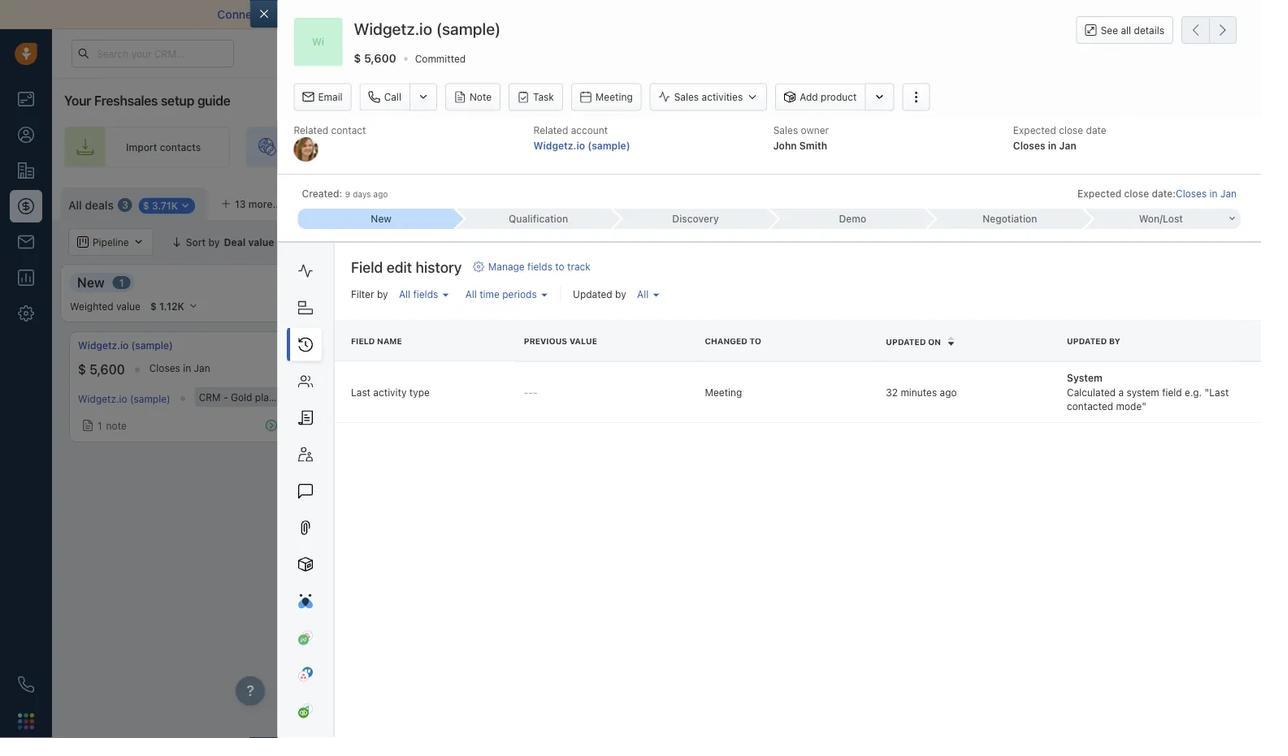 Task type: describe. For each thing, give the bounding box(es) containing it.
13
[[235, 198, 246, 210]]

2 vertical spatial widgetz.io (sample)
[[78, 393, 170, 405]]

container_wx8msf4aqz5i3rn1 image for 1
[[1111, 420, 1122, 432]]

your
[[64, 93, 91, 109]]

minutes
[[900, 387, 937, 398]]

history
[[415, 258, 462, 276]]

created: 9 days ago
[[302, 188, 388, 199]]

task button
[[509, 83, 563, 111]]

freshsales
[[94, 93, 158, 109]]

product
[[821, 92, 857, 103]]

create
[[943, 141, 974, 153]]

filter
[[351, 289, 374, 300]]

related for related contact
[[294, 124, 328, 136]]

setup
[[161, 93, 194, 109]]

1 vertical spatial updated by
[[1067, 337, 1120, 346]]

13 more...
[[235, 198, 282, 210]]

all deals link
[[68, 197, 114, 213]]

1 acme inc (sample) link from the top
[[342, 339, 430, 353]]

expected close date: closes in jan
[[1078, 188, 1237, 199]]

1 note for 100
[[362, 417, 391, 428]]

"last
[[1205, 387, 1229, 398]]

to right the 'changed'
[[749, 337, 761, 346]]

contact
[[331, 124, 366, 136]]

invite your team link
[[457, 127, 640, 167]]

all for fields
[[399, 289, 410, 300]]

widgetz.io inside widgetz.io (sample) link
[[78, 340, 129, 352]]

manage fields to track
[[488, 261, 590, 273]]

your freshsales setup guide
[[64, 93, 230, 109]]

Search field
[[1174, 228, 1255, 256]]

connect your mailbox to improve deliverability and enable 2-way sync of email conversations.
[[217, 8, 720, 21]]

3
[[122, 200, 128, 211]]

see all details button
[[1077, 16, 1174, 44]]

all for time
[[465, 289, 477, 300]]

2 acme from the top
[[342, 392, 368, 403]]

$ for widgetz.io (sample)
[[78, 362, 86, 378]]

2 horizontal spatial 1 note
[[1127, 420, 1156, 432]]

filter
[[321, 237, 343, 248]]

a
[[1118, 387, 1124, 398]]

settings button
[[978, 188, 1049, 215]]

close image
[[1237, 11, 1245, 19]]

$ inside widgetz.io (sample) dialog
[[354, 51, 361, 65]]

calculated
[[1067, 387, 1116, 398]]

sync
[[567, 8, 592, 21]]

all for deals
[[68, 198, 82, 212]]

manage fields to track link
[[472, 260, 590, 274]]

by for all fields link
[[377, 289, 388, 300]]

time
[[479, 289, 499, 300]]

9
[[345, 190, 351, 199]]

closes in jan
[[149, 363, 210, 374]]

0 horizontal spatial jan
[[194, 363, 210, 374]]

⌘
[[299, 198, 308, 210]]

0 horizontal spatial updated by
[[573, 289, 626, 300]]

email button
[[294, 83, 352, 111]]

lost
[[1163, 213, 1183, 225]]

closes for $ 3,200
[[1178, 363, 1209, 374]]

related for related account widgetz.io (sample)
[[534, 124, 568, 136]]

1 filter applied button
[[285, 228, 391, 256]]

widgetz.io (sample) inside widgetz.io (sample) dialog
[[354, 19, 501, 38]]

contacted
[[1067, 401, 1113, 412]]

created:
[[302, 188, 342, 199]]

1 filter applied
[[313, 237, 380, 248]]

deals for import
[[1113, 196, 1138, 207]]

1 horizontal spatial add deal
[[950, 350, 992, 362]]

field
[[1162, 387, 1182, 398]]

1 acme from the top
[[342, 340, 369, 352]]

add up search field
[[1204, 196, 1223, 207]]

jan for expected close date closes in jan
[[1060, 140, 1077, 151]]

add down the 'changed'
[[699, 350, 718, 362]]

system
[[1127, 387, 1159, 398]]

gold
[[231, 392, 252, 403]]

2 acme inc (sample) link from the top
[[342, 392, 428, 403]]

1 horizontal spatial days
[[1231, 363, 1253, 374]]

expected close date closes in jan
[[1013, 124, 1107, 151]]

container_wx8msf4aqz5i3rn1 image for add deal
[[935, 350, 946, 362]]

leads inside 'link'
[[749, 141, 774, 153]]

2 inc from the top
[[371, 392, 384, 403]]

(sample) down $ 100
[[317, 392, 357, 403]]

32
[[886, 387, 898, 398]]

closes for $ 5,600
[[149, 363, 180, 374]]

wi
[[312, 36, 324, 47]]

2 vertical spatial widgetz.io (sample) link
[[78, 393, 170, 405]]

committed
[[415, 53, 466, 64]]

all for deal
[[419, 237, 431, 248]]

call
[[384, 92, 401, 103]]

all time periods
[[465, 289, 537, 300]]

field for field edit history
[[351, 258, 383, 276]]

create sales sequence
[[943, 141, 1050, 153]]

owners
[[456, 237, 491, 248]]

(sample) down closes in jan
[[130, 393, 170, 405]]

quotas and forecasting link
[[1028, 228, 1172, 256]]

closes in 7 days
[[1178, 363, 1253, 374]]

bring
[[308, 141, 333, 153]]

$ for techcave (sample)
[[1107, 362, 1115, 378]]

add product button
[[776, 83, 865, 111]]

quotas and forecasting
[[1044, 236, 1156, 248]]

5,600 inside widgetz.io (sample) dialog
[[364, 51, 396, 65]]

1 vertical spatial discovery
[[603, 275, 664, 290]]

quotas
[[1044, 236, 1078, 248]]

2 acme inc (sample) from the top
[[342, 392, 428, 403]]

note
[[470, 92, 492, 103]]

(sample) inside related account widgetz.io (sample)
[[588, 140, 630, 151]]

$ 100
[[342, 362, 376, 378]]

import contacts
[[126, 141, 201, 153]]

$ for acme inc (sample)
[[342, 362, 350, 378]]

in for closes in jan
[[183, 363, 191, 374]]

date:
[[1152, 188, 1176, 199]]

deals for all
[[85, 198, 114, 212]]

ago inside 'created: 9 days ago'
[[374, 190, 388, 199]]

details
[[1134, 24, 1165, 36]]

changed to
[[705, 337, 761, 346]]

1 note for 5,600
[[98, 420, 127, 432]]

mode"
[[1116, 401, 1146, 412]]

create sales sequence link
[[881, 127, 1079, 167]]

invite
[[519, 141, 544, 153]]

1 vertical spatial $ 5,600
[[78, 362, 125, 378]]

2-
[[531, 8, 543, 21]]

1 vertical spatial widgetz.io (sample)
[[78, 340, 173, 352]]

closes in nov
[[400, 363, 463, 374]]

Search your CRM... text field
[[72, 40, 234, 67]]

note for $ 100
[[370, 417, 391, 428]]

settings
[[1002, 196, 1041, 207]]

contacts
[[160, 141, 201, 153]]

forecasting
[[1100, 236, 1156, 248]]

negotiation
[[983, 213, 1038, 225]]

more...
[[249, 198, 282, 210]]

route leads to your team
[[718, 141, 836, 153]]

plan
[[255, 392, 275, 403]]

to left track
[[555, 261, 564, 273]]

discovery link
[[612, 209, 769, 229]]

your inside 'link'
[[789, 141, 809, 153]]

fields for manage
[[527, 261, 552, 273]]

(sample) right mode"
[[1153, 393, 1193, 405]]

in for bring in website leads
[[336, 141, 344, 153]]

track
[[567, 261, 590, 273]]

2 techcave (sample) link from the top
[[1107, 393, 1193, 405]]

1 horizontal spatial meeting
[[705, 387, 742, 398]]

field name
[[351, 337, 402, 346]]

in for closes in nov
[[434, 363, 442, 374]]

in inside expected close date closes in jan
[[1048, 140, 1057, 151]]

bring in website leads
[[308, 141, 411, 153]]

jan for expected close date: closes in jan
[[1221, 188, 1237, 199]]

1 horizontal spatial updated
[[886, 337, 926, 347]]

date
[[1086, 124, 1107, 136]]



Task type: vqa. For each thing, say whether or not it's contained in the screenshot.
the
no



Task type: locate. For each thing, give the bounding box(es) containing it.
team inside 'link'
[[812, 141, 836, 153]]

to inside 'link'
[[776, 141, 786, 153]]

container_wx8msf4aqz5i3rn1 image inside 1 filter applied button
[[295, 237, 307, 248]]

import inside button
[[1079, 196, 1110, 207]]

changed
[[705, 337, 747, 346]]

1 horizontal spatial sales
[[774, 124, 798, 136]]

by up $ 3,200
[[1109, 337, 1120, 346]]

related inside related account widgetz.io (sample)
[[534, 124, 568, 136]]

1 vertical spatial expected
[[1078, 188, 1122, 199]]

1 vertical spatial field
[[351, 337, 375, 346]]

1 horizontal spatial note
[[370, 417, 391, 428]]

jan right 'sequence'
[[1060, 140, 1077, 151]]

updated
[[573, 289, 612, 300], [1067, 337, 1107, 346], [886, 337, 926, 347]]

field down applied at top
[[351, 258, 383, 276]]

0 vertical spatial import
[[126, 141, 157, 153]]

inc right last
[[371, 392, 384, 403]]

system calculated a system field e.g. "last contacted mode"
[[1067, 373, 1229, 412]]

expected for expected close date
[[1013, 124, 1056, 136]]

meeting button
[[571, 83, 642, 111]]

1 horizontal spatial qualification
[[509, 213, 568, 225]]

2 horizontal spatial updated
[[1067, 337, 1107, 346]]

2 horizontal spatial by
[[1109, 337, 1120, 346]]

widgetz.io (sample) dialog
[[250, 0, 1261, 739]]

meeting up account
[[596, 92, 633, 103]]

0 vertical spatial expected
[[1013, 124, 1056, 136]]

call button
[[360, 83, 410, 111]]

1 vertical spatial close
[[1124, 188, 1149, 199]]

all link
[[633, 284, 663, 304]]

container_wx8msf4aqz5i3rn1 image inside all deal owners button
[[401, 237, 413, 248]]

deals inside button
[[1113, 196, 1138, 207]]

import deals group
[[1057, 188, 1174, 215]]

5,600
[[364, 51, 396, 65], [89, 362, 125, 378]]

container_wx8msf4aqz5i3rn1 image inside the quotas and forecasting link
[[1028, 237, 1040, 248]]

acme inc (sample) down 100
[[342, 392, 428, 403]]

0 horizontal spatial leads
[[386, 141, 411, 153]]

(sample) up closes in nov
[[388, 340, 430, 352]]

0 vertical spatial close
[[1059, 124, 1084, 136]]

techcave down $ 3,200
[[1107, 393, 1150, 405]]

sales
[[674, 92, 699, 103], [774, 124, 798, 136]]

import deals
[[1079, 196, 1138, 207]]

closes in jan link
[[1176, 187, 1237, 201]]

import left contacts
[[126, 141, 157, 153]]

new inside widgetz.io (sample) dialog
[[371, 213, 392, 225]]

updated up "system"
[[1067, 337, 1107, 346]]

container_wx8msf4aqz5i3rn1 image down the 'on'
[[935, 350, 946, 362]]

discovery inside widgetz.io (sample) dialog
[[672, 213, 719, 225]]

sales owner john smith
[[774, 124, 829, 151]]

2 horizontal spatial note
[[1135, 420, 1156, 432]]

widgetz.io (sample) link down closes in jan
[[78, 393, 170, 405]]

1 vertical spatial import
[[1079, 196, 1110, 207]]

name
[[377, 337, 402, 346]]

monthly
[[277, 392, 314, 403]]

0 vertical spatial ago
[[374, 190, 388, 199]]

your right invite
[[547, 141, 568, 153]]

acme inc (sample) up 100
[[342, 340, 430, 352]]

1 horizontal spatial fields
[[527, 261, 552, 273]]

freshworks switcher image
[[18, 714, 34, 730]]

import contacts link
[[64, 127, 230, 167]]

widgetz.io (sample) link inside dialog
[[534, 140, 630, 151]]

0 vertical spatial widgetz.io (sample)
[[354, 19, 501, 38]]

0 vertical spatial fields
[[527, 261, 552, 273]]

add deal up 32 minutes ago
[[950, 350, 992, 362]]

1 team from the left
[[571, 141, 594, 153]]

1 horizontal spatial import
[[1079, 196, 1110, 207]]

2 techcave (sample) from the top
[[1107, 393, 1193, 405]]

(sample) down closes in nov
[[387, 392, 428, 403]]

manage
[[488, 261, 524, 273]]

1 horizontal spatial expected
[[1078, 188, 1122, 199]]

account
[[571, 124, 608, 136]]

widgetz.io (sample) link down account
[[534, 140, 630, 151]]

2 related from the left
[[534, 124, 568, 136]]

2 team from the left
[[812, 141, 836, 153]]

owner
[[801, 124, 829, 136]]

email
[[318, 92, 343, 103]]

in for closes in 7 days
[[1212, 363, 1220, 374]]

value
[[569, 337, 597, 346]]

related up invite your team
[[534, 124, 568, 136]]

0 horizontal spatial sales
[[674, 92, 699, 103]]

field for field name
[[351, 337, 375, 346]]

1 vertical spatial meeting
[[705, 387, 742, 398]]

on
[[928, 337, 941, 347]]

jan inside expected close date closes in jan
[[1060, 140, 1077, 151]]

leads right route in the right top of the page
[[749, 141, 774, 153]]

your for team
[[547, 141, 568, 153]]

applied
[[345, 237, 380, 248]]

widgetz.io (sample) up 'committed' at the top of page
[[354, 19, 501, 38]]

add up 32 minutes ago
[[950, 350, 969, 362]]

0 horizontal spatial team
[[571, 141, 594, 153]]

2 horizontal spatial jan
[[1221, 188, 1237, 199]]

close left date
[[1059, 124, 1084, 136]]

see all details
[[1101, 24, 1165, 36]]

2 techcave from the top
[[1107, 393, 1150, 405]]

all
[[68, 198, 82, 212], [419, 237, 431, 248], [637, 289, 648, 300], [399, 289, 410, 300], [465, 289, 477, 300]]

1 horizontal spatial close
[[1124, 188, 1149, 199]]

5,600 up call button
[[364, 51, 396, 65]]

updated down track
[[573, 289, 612, 300]]

days inside 'created: 9 days ago'
[[353, 190, 371, 199]]

1 vertical spatial and
[[1080, 236, 1098, 248]]

1 horizontal spatial updated by
[[1067, 337, 1120, 346]]

1 related from the left
[[294, 124, 328, 136]]

and left enable
[[469, 8, 489, 21]]

7
[[1223, 363, 1228, 374]]

0 vertical spatial acme inc (sample)
[[342, 340, 430, 352]]

inc
[[371, 340, 385, 352], [371, 392, 384, 403]]

1 vertical spatial fields
[[413, 289, 438, 300]]

sales for sales owner john smith
[[774, 124, 798, 136]]

0 horizontal spatial updated
[[573, 289, 612, 300]]

fields down history
[[413, 289, 438, 300]]

(sample) down account
[[588, 140, 630, 151]]

add deal up search field
[[1204, 196, 1245, 207]]

close for date
[[1059, 124, 1084, 136]]

note button
[[445, 83, 501, 111]]

0 vertical spatial qualification
[[509, 213, 568, 225]]

0 horizontal spatial qualification
[[341, 275, 418, 290]]

activity
[[373, 387, 406, 398]]

1 vertical spatial inc
[[371, 392, 384, 403]]

1 acme inc (sample) from the top
[[342, 340, 430, 352]]

0 horizontal spatial import
[[126, 141, 157, 153]]

$ 5,600 inside widgetz.io (sample) dialog
[[354, 51, 396, 65]]

your left mailbox
[[266, 8, 290, 21]]

container_wx8msf4aqz5i3rn1 image inside invite your team link
[[598, 141, 611, 154]]

container_wx8msf4aqz5i3rn1 image left filter on the top left of page
[[295, 237, 307, 248]]

by for all link
[[615, 289, 626, 300]]

$ 5,600
[[354, 51, 396, 65], [78, 362, 125, 378]]

1 horizontal spatial $ 5,600
[[354, 51, 396, 65]]

fields for all
[[413, 289, 438, 300]]

2 field from the top
[[351, 337, 375, 346]]

import deals button
[[1057, 188, 1146, 215]]

container_wx8msf4aqz5i3rn1 image
[[598, 141, 611, 154], [401, 237, 413, 248], [684, 350, 695, 362], [346, 417, 358, 428], [82, 420, 93, 432]]

1 vertical spatial days
[[1231, 363, 1253, 374]]

widgetz.io (sample)
[[354, 19, 501, 38], [78, 340, 173, 352], [78, 393, 170, 405]]

0 horizontal spatial new
[[77, 275, 105, 290]]

0 vertical spatial meeting
[[596, 92, 633, 103]]

way
[[543, 8, 564, 21]]

0 horizontal spatial ago
[[374, 190, 388, 199]]

previous
[[524, 337, 567, 346]]

close inside expected close date closes in jan
[[1059, 124, 1084, 136]]

of
[[595, 8, 606, 21]]

system
[[1067, 373, 1103, 384]]

jan up crm
[[194, 363, 210, 374]]

0 horizontal spatial by
[[377, 289, 388, 300]]

o
[[311, 198, 318, 210]]

field edit history
[[351, 258, 462, 276]]

0 vertical spatial 5,600
[[364, 51, 396, 65]]

all deal owners button
[[391, 228, 501, 256]]

1 vertical spatial techcave (sample)
[[1107, 393, 1193, 405]]

all time periods button
[[461, 284, 551, 304]]

sales up john
[[774, 124, 798, 136]]

updated by down track
[[573, 289, 626, 300]]

1 inc from the top
[[371, 340, 385, 352]]

closes inside expected close date closes in jan
[[1013, 140, 1046, 151]]

0 horizontal spatial 1 note
[[98, 420, 127, 432]]

container_wx8msf4aqz5i3rn1 image left quotas at the top of the page
[[1028, 237, 1040, 248]]

by left all link
[[615, 289, 626, 300]]

0 horizontal spatial related
[[294, 124, 328, 136]]

0 horizontal spatial your
[[266, 8, 290, 21]]

sales activities button
[[650, 83, 776, 111], [650, 83, 767, 111]]

1 horizontal spatial discovery
[[672, 213, 719, 225]]

1 horizontal spatial jan
[[1060, 140, 1077, 151]]

discovery
[[672, 213, 719, 225], [603, 275, 664, 290]]

and right quotas at the top of the page
[[1080, 236, 1098, 248]]

acme down $ 100
[[342, 392, 368, 403]]

conversations.
[[641, 8, 720, 21]]

acme inc (sample) link
[[342, 339, 430, 353], [342, 392, 428, 403]]

new up applied at top
[[371, 213, 392, 225]]

0 horizontal spatial note
[[106, 420, 127, 432]]

0 vertical spatial discovery
[[672, 213, 719, 225]]

sales activities
[[674, 92, 743, 103]]

0 vertical spatial jan
[[1060, 140, 1077, 151]]

new down all deals link
[[77, 275, 105, 290]]

1 horizontal spatial your
[[547, 141, 568, 153]]

widgetz.io (sample) up closes in jan
[[78, 340, 173, 352]]

widgetz.io (sample) link up closes in jan
[[78, 339, 173, 353]]

0 horizontal spatial expected
[[1013, 124, 1056, 136]]

inc up 100
[[371, 340, 385, 352]]

qualification inside widgetz.io (sample) dialog
[[509, 213, 568, 225]]

phone image
[[18, 677, 34, 693]]

closes
[[1013, 140, 1046, 151], [1176, 188, 1207, 199], [149, 363, 180, 374], [400, 363, 431, 374], [1178, 363, 1209, 374]]

all deals 3
[[68, 198, 128, 212]]

by right filter
[[377, 289, 388, 300]]

and inside the quotas and forecasting link
[[1080, 236, 1098, 248]]

deals
[[1113, 196, 1138, 207], [85, 198, 114, 212]]

expected up quotas and forecasting
[[1078, 188, 1122, 199]]

email image
[[1101, 47, 1112, 60]]

team down owner
[[812, 141, 836, 153]]

1 vertical spatial acme inc (sample)
[[342, 392, 428, 403]]

meeting down the 'changed'
[[705, 387, 742, 398]]

new link
[[298, 209, 455, 229]]

import for import contacts
[[126, 141, 157, 153]]

1 horizontal spatial 5,600
[[364, 51, 396, 65]]

1 techcave from the top
[[1107, 340, 1151, 352]]

0 horizontal spatial and
[[469, 8, 489, 21]]

acme inc (sample)
[[342, 340, 430, 352], [342, 392, 428, 403]]

all fields link
[[395, 285, 453, 304]]

0 vertical spatial and
[[469, 8, 489, 21]]

(sample) up closes in 7 days
[[1154, 340, 1196, 352]]

fields right the manage
[[527, 261, 552, 273]]

all
[[1121, 24, 1132, 36]]

sales inside sales owner john smith
[[774, 124, 798, 136]]

1 vertical spatial acme
[[342, 392, 368, 403]]

your for mailbox
[[266, 8, 290, 21]]

ago up new link
[[374, 190, 388, 199]]

container_wx8msf4aqz5i3rn1 image for quotas and forecasting
[[1028, 237, 1040, 248]]

sales for sales activities
[[674, 92, 699, 103]]

0 horizontal spatial add deal
[[699, 350, 740, 362]]

related contact
[[294, 124, 366, 136]]

nov
[[445, 363, 463, 374]]

website
[[347, 141, 383, 153]]

2 horizontal spatial add deal
[[1204, 196, 1245, 207]]

ago right minutes
[[940, 387, 957, 398]]

1 vertical spatial new
[[77, 275, 105, 290]]

1 vertical spatial qualification
[[341, 275, 418, 290]]

0 vertical spatial new
[[371, 213, 392, 225]]

note
[[370, 417, 391, 428], [106, 420, 127, 432], [1135, 420, 1156, 432]]

add left product
[[800, 92, 818, 103]]

filter by
[[351, 289, 388, 300]]

1
[[313, 237, 318, 248], [119, 277, 124, 288], [433, 277, 438, 288], [362, 417, 366, 428], [98, 420, 102, 432], [1127, 420, 1131, 432]]

acme up $ 100
[[342, 340, 369, 352]]

won / lost
[[1139, 213, 1183, 225]]

0 horizontal spatial meeting
[[596, 92, 633, 103]]

phone element
[[10, 669, 42, 701]]

widgetz.io inside related account widgetz.io (sample)
[[534, 140, 585, 151]]

improve
[[351, 8, 394, 21]]

---
[[524, 387, 537, 398]]

days right 9
[[353, 190, 371, 199]]

1 horizontal spatial and
[[1080, 236, 1098, 248]]

expected up 'sequence'
[[1013, 124, 1056, 136]]

close left date:
[[1124, 188, 1149, 199]]

import for import deals
[[1079, 196, 1110, 207]]

note for $ 5,600
[[106, 420, 127, 432]]

previous value
[[524, 337, 597, 346]]

1 horizontal spatial leads
[[749, 141, 774, 153]]

0 vertical spatial field
[[351, 258, 383, 276]]

0 horizontal spatial fields
[[413, 289, 438, 300]]

leads
[[386, 141, 411, 153], [749, 141, 774, 153]]

(sample) up 'committed' at the top of page
[[436, 19, 501, 38]]

(sample) up closes in jan
[[131, 340, 173, 352]]

0 horizontal spatial close
[[1059, 124, 1084, 136]]

0 horizontal spatial 5,600
[[89, 362, 125, 378]]

0 horizontal spatial discovery
[[603, 275, 664, 290]]

1 vertical spatial jan
[[1221, 188, 1237, 199]]

1 horizontal spatial ago
[[940, 387, 957, 398]]

closes for $ 100
[[400, 363, 431, 374]]

1 field from the top
[[351, 258, 383, 276]]

team down account
[[571, 141, 594, 153]]

container_wx8msf4aqz5i3rn1 image down mode"
[[1111, 420, 1122, 432]]

updated by up "system"
[[1067, 337, 1120, 346]]

0 horizontal spatial deals
[[85, 198, 114, 212]]

1 horizontal spatial 1 note
[[362, 417, 391, 428]]

0 vertical spatial acme inc (sample) link
[[342, 339, 430, 353]]

leads right website
[[386, 141, 411, 153]]

1 inside button
[[313, 237, 318, 248]]

expected for expected close date:
[[1078, 188, 1122, 199]]

guide
[[197, 93, 230, 109]]

deal
[[1225, 196, 1245, 207], [434, 237, 454, 248], [720, 350, 740, 362], [972, 350, 992, 362]]

container_wx8msf4aqz5i3rn1 image
[[295, 237, 307, 248], [1028, 237, 1040, 248], [935, 350, 946, 362], [1111, 420, 1122, 432]]

0 vertical spatial inc
[[371, 340, 385, 352]]

1 horizontal spatial by
[[615, 289, 626, 300]]

2 leads from the left
[[749, 141, 774, 153]]

0 vertical spatial widgetz.io (sample) link
[[534, 140, 630, 151]]

5,600 left closes in jan
[[89, 362, 125, 378]]

1 horizontal spatial deals
[[1113, 196, 1138, 207]]

meeting inside button
[[596, 92, 633, 103]]

add inside widgetz.io (sample) dialog
[[800, 92, 818, 103]]

2 vertical spatial jan
[[194, 363, 210, 374]]

$ 5,600 left closes in jan
[[78, 362, 125, 378]]

your down owner
[[789, 141, 809, 153]]

0 vertical spatial acme
[[342, 340, 369, 352]]

0 vertical spatial $ 5,600
[[354, 51, 396, 65]]

import up quotas and forecasting
[[1079, 196, 1110, 207]]

close for date:
[[1124, 188, 1149, 199]]

0 vertical spatial sales
[[674, 92, 699, 103]]

1 horizontal spatial new
[[371, 213, 392, 225]]

jan up search field
[[1221, 188, 1237, 199]]

expected inside expected close date closes in jan
[[1013, 124, 1056, 136]]

acme inc (sample) link down 100
[[342, 392, 428, 403]]

won
[[1139, 213, 1160, 225]]

widgetz.io (sample) down closes in jan
[[78, 393, 170, 405]]

to left smith
[[776, 141, 786, 153]]

enable
[[492, 8, 528, 21]]

demo link
[[769, 209, 927, 229]]

1 leads from the left
[[386, 141, 411, 153]]

related up bring
[[294, 124, 328, 136]]

1 techcave (sample) from the top
[[1107, 340, 1196, 352]]

negotiation link
[[927, 209, 1084, 229]]

1 vertical spatial ago
[[940, 387, 957, 398]]

$ 3,200
[[1107, 362, 1154, 378]]

sales left activities
[[674, 92, 699, 103]]

techcave (sample)
[[1107, 340, 1196, 352], [1107, 393, 1193, 405]]

days right the 7
[[1231, 363, 1253, 374]]

3,200
[[1118, 362, 1154, 378]]

add deal inside button
[[1204, 196, 1245, 207]]

to right mailbox
[[337, 8, 348, 21]]

connect your mailbox link
[[217, 8, 337, 21]]

field left name
[[351, 337, 375, 346]]

100
[[354, 362, 376, 378]]

add deal down the 'changed'
[[699, 350, 740, 362]]

2 horizontal spatial your
[[789, 141, 809, 153]]

deliverability
[[397, 8, 466, 21]]

0 vertical spatial techcave
[[1107, 340, 1151, 352]]

techcave up $ 3,200
[[1107, 340, 1151, 352]]

1 horizontal spatial team
[[812, 141, 836, 153]]

see
[[1101, 24, 1118, 36]]

widgetz.io (sample) link
[[534, 140, 630, 151], [78, 339, 173, 353], [78, 393, 170, 405]]

1 vertical spatial techcave
[[1107, 393, 1150, 405]]

acme inc (sample) link up 100
[[342, 339, 430, 353]]

1 vertical spatial widgetz.io (sample) link
[[78, 339, 173, 353]]

techcave (sample) link
[[1107, 339, 1196, 353], [1107, 393, 1193, 405]]

updated left the 'on'
[[886, 337, 926, 347]]

$ 5,600 up call button
[[354, 51, 396, 65]]

1 techcave (sample) link from the top
[[1107, 339, 1196, 353]]

0 vertical spatial updated by
[[573, 289, 626, 300]]



